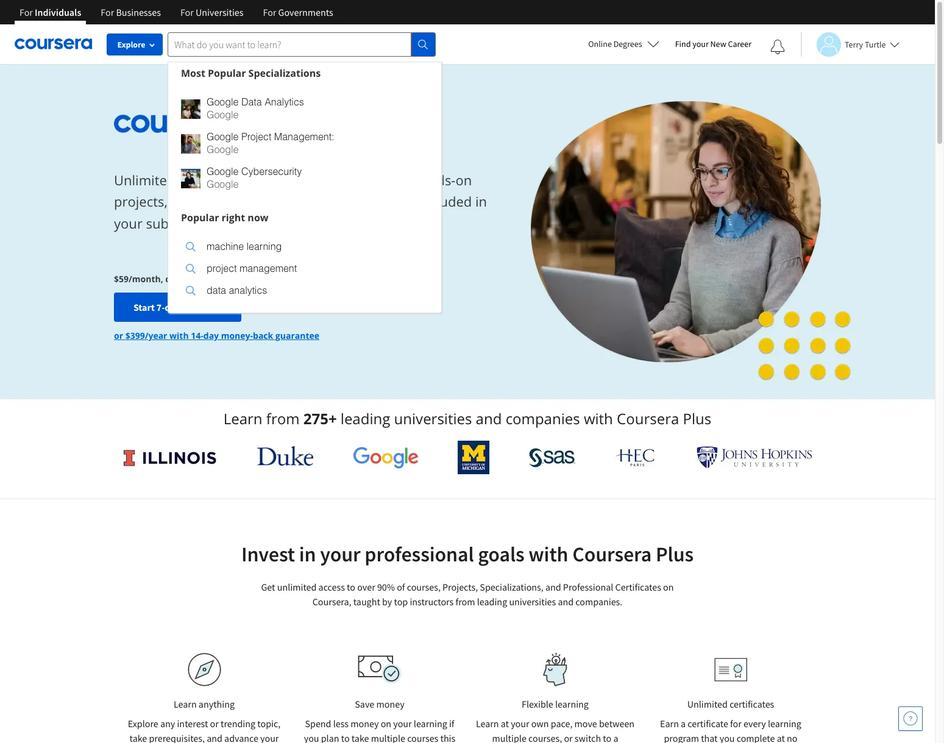 Task type: locate. For each thing, give the bounding box(es) containing it.
certificate up that
[[688, 717, 728, 730]]

1 vertical spatial leading
[[477, 596, 507, 608]]

14-
[[191, 330, 203, 342]]

certificates
[[615, 581, 661, 593]]

top
[[394, 596, 408, 608]]

analytics
[[265, 97, 304, 108]]

1 horizontal spatial on
[[456, 171, 472, 189]]

for governments
[[263, 6, 333, 18]]

0 horizontal spatial on
[[381, 717, 391, 730]]

2 vertical spatial courses,
[[529, 732, 562, 743]]

list box
[[168, 84, 441, 206], [168, 228, 441, 312]]

unlimited access to 7,000+ world-class courses, hands-on projects, and job-ready certificate programs—all included in your subscription
[[114, 171, 487, 232]]

learn for learn from 275+ leading universities and companies with coursera plus
[[224, 408, 262, 429]]

suggestion image image down most
[[181, 99, 201, 119]]

1 list box from the top
[[168, 84, 441, 206]]

from down projects,
[[456, 596, 475, 608]]

1 horizontal spatial in
[[475, 192, 487, 211]]

instructors
[[410, 596, 454, 608]]

universities
[[394, 408, 472, 429], [509, 596, 556, 608]]

learn up duke university image
[[224, 408, 262, 429]]

list box containing machine learning
[[168, 228, 441, 312]]

courses, inside get unlimited access to over 90% of courses, projects, specializations, and professional certificates on coursera, taught by top instructors from leading universities and companies.
[[407, 581, 441, 593]]

1 horizontal spatial with
[[529, 541, 568, 567]]

for businesses
[[101, 6, 161, 18]]

program
[[664, 732, 699, 743]]

own
[[531, 717, 549, 730]]

1 vertical spatial certificate
[[688, 717, 728, 730]]

your up over
[[320, 541, 361, 567]]

data
[[241, 97, 262, 108]]

learn for learn anything
[[174, 698, 197, 710]]

certificate down world-
[[261, 192, 323, 211]]

courses, up instructors
[[407, 581, 441, 593]]

autocomplete results list box
[[168, 61, 442, 313]]

unlimited up projects,
[[114, 171, 175, 189]]

0 horizontal spatial day
[[165, 301, 180, 313]]

class
[[324, 171, 354, 189]]

1 horizontal spatial certificate
[[688, 717, 728, 730]]

learn up interest
[[174, 698, 197, 710]]

coursera,
[[313, 596, 351, 608]]

or inside learn at your own pace, move between multiple courses, or switch to
[[564, 732, 573, 743]]

your right find
[[693, 38, 709, 49]]

0 vertical spatial access
[[179, 171, 219, 189]]

take left prerequisites, at the left
[[130, 732, 147, 743]]

2 you from the left
[[720, 732, 735, 743]]

3 for from the left
[[180, 6, 194, 18]]

and down interest
[[207, 732, 222, 743]]

0 vertical spatial day
[[165, 301, 180, 313]]

certificate
[[261, 192, 323, 211], [688, 717, 728, 730]]

unlimited up that
[[687, 698, 728, 710]]

1 vertical spatial at
[[777, 732, 785, 743]]

find
[[675, 38, 691, 49]]

1 horizontal spatial or
[[210, 717, 219, 730]]

4 for from the left
[[263, 6, 276, 18]]

start 7-day free trial
[[133, 301, 222, 313]]

0 vertical spatial learn
[[224, 408, 262, 429]]

courses, inside unlimited access to 7,000+ world-class courses, hands-on projects, and job-ready certificate programs—all included in your subscription
[[357, 171, 409, 189]]

certificates
[[730, 698, 774, 710]]

access up the job-
[[179, 171, 219, 189]]

2 horizontal spatial or
[[564, 732, 573, 743]]

save money image
[[358, 655, 402, 684]]

courses, up programs—all
[[357, 171, 409, 189]]

0 horizontal spatial at
[[501, 717, 509, 730]]

data analytics
[[207, 285, 267, 296]]

spend less money on your learning if you plan to take multiple courses thi
[[304, 717, 456, 743]]

start 7-day free trial button
[[114, 293, 241, 322]]

most popular specializations
[[181, 66, 321, 80]]

governments
[[278, 6, 333, 18]]

0 vertical spatial on
[[456, 171, 472, 189]]

1 horizontal spatial multiple
[[492, 732, 527, 743]]

2 horizontal spatial learn
[[476, 717, 499, 730]]

suggestion image image up the job-
[[181, 169, 201, 188]]

plan
[[321, 732, 339, 743]]

1 horizontal spatial access
[[319, 581, 345, 593]]

or down anything
[[210, 717, 219, 730]]

1 vertical spatial access
[[319, 581, 345, 593]]

google data analytics google
[[207, 97, 304, 120]]

0 horizontal spatial universities
[[394, 408, 472, 429]]

7,000+
[[239, 171, 281, 189]]

multiple down save money
[[371, 732, 405, 743]]

6 google from the top
[[207, 179, 239, 190]]

0 horizontal spatial learn
[[174, 698, 197, 710]]

1 multiple from the left
[[371, 732, 405, 743]]

courses,
[[357, 171, 409, 189], [407, 581, 441, 593], [529, 732, 562, 743]]

1 vertical spatial from
[[456, 596, 475, 608]]

projects,
[[443, 581, 478, 593]]

suggestion image image
[[181, 99, 201, 119], [181, 134, 201, 153], [181, 169, 201, 188], [186, 242, 196, 252], [186, 264, 196, 274], [186, 286, 196, 296]]

0 vertical spatial universities
[[394, 408, 472, 429]]

coursera up hec paris 'image'
[[617, 408, 679, 429]]

universities down specializations, at the right bottom
[[509, 596, 556, 608]]

1 vertical spatial courses,
[[407, 581, 441, 593]]

1 horizontal spatial learn
[[224, 408, 262, 429]]

0 vertical spatial popular
[[208, 66, 246, 80]]

0 horizontal spatial multiple
[[371, 732, 405, 743]]

in up unlimited
[[299, 541, 316, 567]]

spend
[[305, 717, 331, 730]]

or down pace,
[[564, 732, 573, 743]]

over
[[357, 581, 375, 593]]

trial
[[203, 301, 222, 313]]

2 multiple from the left
[[492, 732, 527, 743]]

access
[[179, 171, 219, 189], [319, 581, 345, 593]]

to up ready
[[223, 171, 235, 189]]

move
[[575, 717, 597, 730]]

explore
[[117, 39, 145, 50], [128, 717, 158, 730]]

leading down specializations, at the right bottom
[[477, 596, 507, 608]]

0 vertical spatial at
[[501, 717, 509, 730]]

on up included at top left
[[456, 171, 472, 189]]

0 horizontal spatial take
[[130, 732, 147, 743]]

2 list box from the top
[[168, 228, 441, 312]]

unlimited for unlimited access to 7,000+ world-class courses, hands-on projects, and job-ready certificate programs—all included in your subscription
[[114, 171, 175, 189]]

to inside get unlimited access to over 90% of courses, projects, specializations, and professional certificates on coursera, taught by top instructors from leading universities and companies.
[[347, 581, 355, 593]]

1 vertical spatial universities
[[509, 596, 556, 608]]

universities up university of michigan image
[[394, 408, 472, 429]]

day left money- on the top left of the page
[[203, 330, 219, 342]]

for for universities
[[180, 6, 194, 18]]

0 vertical spatial certificate
[[261, 192, 323, 211]]

0 vertical spatial with
[[170, 330, 189, 342]]

businesses
[[116, 6, 161, 18]]

leading
[[341, 408, 390, 429], [477, 596, 507, 608]]

your inside unlimited access to 7,000+ world-class courses, hands-on projects, and job-ready certificate programs—all included in your subscription
[[114, 214, 143, 232]]

earn a certificate for every learning program that you complete at n
[[660, 717, 802, 743]]

certificate inside unlimited access to 7,000+ world-class courses, hands-on projects, and job-ready certificate programs—all included in your subscription
[[261, 192, 323, 211]]

for individuals
[[20, 6, 81, 18]]

access up coursera, at the left bottom of the page
[[319, 581, 345, 593]]

unlimited certificates
[[687, 698, 774, 710]]

1 vertical spatial money
[[351, 717, 379, 730]]

money-
[[221, 330, 253, 342]]

2 horizontal spatial on
[[663, 581, 674, 593]]

1 horizontal spatial from
[[456, 596, 475, 608]]

0 horizontal spatial with
[[170, 330, 189, 342]]

learn
[[224, 408, 262, 429], [174, 698, 197, 710], [476, 717, 499, 730]]

1 vertical spatial unlimited
[[687, 698, 728, 710]]

data
[[207, 285, 226, 296]]

learning up "courses"
[[414, 717, 447, 730]]

project
[[207, 263, 237, 274]]

0 vertical spatial list box
[[168, 84, 441, 206]]

0 horizontal spatial leading
[[341, 408, 390, 429]]

or left $399
[[114, 330, 123, 342]]

to inside learn at your own pace, move between multiple courses, or switch to
[[603, 732, 612, 743]]

0 vertical spatial plus
[[683, 408, 712, 429]]

google cybersecurity google
[[207, 166, 302, 190]]

money down 'save' at bottom
[[351, 717, 379, 730]]

1 horizontal spatial unlimited
[[687, 698, 728, 710]]

for left governments
[[263, 6, 276, 18]]

you
[[304, 732, 319, 743], [720, 732, 735, 743]]

multiple inside spend less money on your learning if you plan to take multiple courses thi
[[371, 732, 405, 743]]

1 vertical spatial explore
[[128, 717, 158, 730]]

google image
[[353, 446, 419, 469]]

to left over
[[347, 581, 355, 593]]

1 horizontal spatial take
[[352, 732, 369, 743]]

2 vertical spatial on
[[381, 717, 391, 730]]

you down for at right
[[720, 732, 735, 743]]

for for individuals
[[20, 6, 33, 18]]

courses
[[407, 732, 438, 743]]

or inside explore any interest or trending topic, take prerequisites, and advance you
[[210, 717, 219, 730]]

0 horizontal spatial unlimited
[[114, 171, 175, 189]]

turtle
[[865, 39, 886, 50]]

take right plan
[[352, 732, 369, 743]]

$59 /month, cancel anytime
[[114, 273, 230, 285]]

5 google from the top
[[207, 166, 239, 177]]

your left the own
[[511, 717, 529, 730]]

coursera up professional
[[572, 541, 652, 567]]

to down 'less'
[[341, 732, 350, 743]]

2 vertical spatial or
[[564, 732, 573, 743]]

1 vertical spatial popular
[[181, 211, 219, 224]]

from left 275+
[[266, 408, 300, 429]]

2 vertical spatial learn
[[476, 717, 499, 730]]

and left professional
[[546, 581, 561, 593]]

learning
[[247, 241, 282, 252], [555, 698, 589, 710], [414, 717, 447, 730], [768, 717, 802, 730]]

1 vertical spatial list box
[[168, 228, 441, 312]]

suggestion image image down subscription
[[186, 242, 196, 252]]

1 horizontal spatial leading
[[477, 596, 507, 608]]

take inside spend less money on your learning if you plan to take multiple courses thi
[[352, 732, 369, 743]]

between
[[599, 717, 635, 730]]

1 vertical spatial in
[[299, 541, 316, 567]]

or $399 /year with 14-day money-back guarantee
[[114, 330, 319, 342]]

0 horizontal spatial from
[[266, 408, 300, 429]]

1 horizontal spatial at
[[777, 732, 785, 743]]

terry turtle
[[845, 39, 886, 50]]

free
[[182, 301, 201, 313]]

explore left any
[[128, 717, 158, 730]]

complete
[[737, 732, 775, 743]]

with right companies
[[584, 408, 613, 429]]

at inside learn at your own pace, move between multiple courses, or switch to
[[501, 717, 509, 730]]

for left individuals
[[20, 6, 33, 18]]

popular
[[208, 66, 246, 80], [181, 211, 219, 224]]

learning inside list box
[[247, 241, 282, 252]]

0 horizontal spatial certificate
[[261, 192, 323, 211]]

find your new career link
[[669, 37, 758, 52]]

learning right every
[[768, 717, 802, 730]]

0 vertical spatial courses,
[[357, 171, 409, 189]]

1 horizontal spatial universities
[[509, 596, 556, 608]]

multiple
[[371, 732, 405, 743], [492, 732, 527, 743]]

coursera
[[617, 408, 679, 429], [572, 541, 652, 567]]

to down between
[[603, 732, 612, 743]]

1 vertical spatial coursera
[[572, 541, 652, 567]]

at right complete
[[777, 732, 785, 743]]

0 vertical spatial or
[[114, 330, 123, 342]]

learning up the management
[[247, 241, 282, 252]]

0 horizontal spatial in
[[299, 541, 316, 567]]

list box for popular right now
[[168, 228, 441, 312]]

2 take from the left
[[352, 732, 369, 743]]

certificate inside earn a certificate for every learning program that you complete at n
[[688, 717, 728, 730]]

1 vertical spatial on
[[663, 581, 674, 593]]

explore inside explore any interest or trending topic, take prerequisites, and advance you
[[128, 717, 158, 730]]

get unlimited access to over 90% of courses, projects, specializations, and professional certificates on coursera, taught by top instructors from leading universities and companies.
[[261, 581, 674, 608]]

on down save money
[[381, 717, 391, 730]]

invest in your professional goals with coursera plus
[[241, 541, 694, 567]]

What do you want to learn? text field
[[168, 32, 411, 56]]

your up "courses"
[[393, 717, 412, 730]]

explore down "for businesses"
[[117, 39, 145, 50]]

multiple down flexible
[[492, 732, 527, 743]]

a
[[681, 717, 686, 730]]

list box containing google data analytics
[[168, 84, 441, 206]]

money right 'save' at bottom
[[376, 698, 405, 710]]

2 horizontal spatial with
[[584, 408, 613, 429]]

you down spend
[[304, 732, 319, 743]]

duke university image
[[257, 446, 313, 466]]

suggestion image image up free
[[186, 286, 196, 296]]

1 vertical spatial or
[[210, 717, 219, 730]]

none search field containing most popular specializations
[[168, 32, 442, 313]]

learn right if
[[476, 717, 499, 730]]

learn inside learn at your own pace, move between multiple courses, or switch to
[[476, 717, 499, 730]]

coursera image
[[15, 34, 92, 54]]

0 horizontal spatial you
[[304, 732, 319, 743]]

take
[[130, 732, 147, 743], [352, 732, 369, 743]]

2 for from the left
[[101, 6, 114, 18]]

with left 14-
[[170, 330, 189, 342]]

with right the 'goals'
[[529, 541, 568, 567]]

0 vertical spatial money
[[376, 698, 405, 710]]

popular down the job-
[[181, 211, 219, 224]]

to
[[223, 171, 235, 189], [347, 581, 355, 593], [341, 732, 350, 743], [603, 732, 612, 743]]

pace,
[[551, 717, 573, 730]]

for universities
[[180, 6, 244, 18]]

your inside learn at your own pace, move between multiple courses, or switch to
[[511, 717, 529, 730]]

on right certificates
[[663, 581, 674, 593]]

1 take from the left
[[130, 732, 147, 743]]

unlimited inside unlimited access to 7,000+ world-class courses, hands-on projects, and job-ready certificate programs—all included in your subscription
[[114, 171, 175, 189]]

for left universities
[[180, 6, 194, 18]]

1 for from the left
[[20, 6, 33, 18]]

every
[[744, 717, 766, 730]]

1 horizontal spatial you
[[720, 732, 735, 743]]

on inside spend less money on your learning if you plan to take multiple courses thi
[[381, 717, 391, 730]]

online
[[588, 38, 612, 49]]

for for governments
[[263, 6, 276, 18]]

1 you from the left
[[304, 732, 319, 743]]

on
[[456, 171, 472, 189], [663, 581, 674, 593], [381, 717, 391, 730]]

for
[[730, 717, 742, 730]]

your down projects,
[[114, 214, 143, 232]]

learning up pace,
[[555, 698, 589, 710]]

explore inside "popup button"
[[117, 39, 145, 50]]

popular right most
[[208, 66, 246, 80]]

university of michigan image
[[458, 441, 490, 474]]

1 vertical spatial day
[[203, 330, 219, 342]]

leading up google image
[[341, 408, 390, 429]]

1 vertical spatial learn
[[174, 698, 197, 710]]

you inside spend less money on your learning if you plan to take multiple courses thi
[[304, 732, 319, 743]]

0 vertical spatial in
[[475, 192, 487, 211]]

and up subscription
[[171, 192, 195, 211]]

0 horizontal spatial access
[[179, 171, 219, 189]]

in right included at top left
[[475, 192, 487, 211]]

0 vertical spatial unlimited
[[114, 171, 175, 189]]

your
[[693, 38, 709, 49], [114, 214, 143, 232], [320, 541, 361, 567], [393, 717, 412, 730], [511, 717, 529, 730]]

at left the own
[[501, 717, 509, 730]]

0 vertical spatial explore
[[117, 39, 145, 50]]

multiple inside learn at your own pace, move between multiple courses, or switch to
[[492, 732, 527, 743]]

day left free
[[165, 301, 180, 313]]

courses, down the own
[[529, 732, 562, 743]]

for left businesses
[[101, 6, 114, 18]]

None search field
[[168, 32, 442, 313]]



Task type: describe. For each thing, give the bounding box(es) containing it.
access inside get unlimited access to over 90% of courses, projects, specializations, and professional certificates on coursera, taught by top instructors from leading universities and companies.
[[319, 581, 345, 593]]

for for businesses
[[101, 6, 114, 18]]

4 google from the top
[[207, 144, 239, 155]]

popular right now
[[181, 211, 269, 224]]

find your new career
[[675, 38, 752, 49]]

access inside unlimited access to 7,000+ world-class courses, hands-on projects, and job-ready certificate programs—all included in your subscription
[[179, 171, 219, 189]]

specializations,
[[480, 581, 544, 593]]

earn
[[660, 717, 679, 730]]

$399
[[125, 330, 145, 342]]

companies.
[[576, 596, 623, 608]]

prerequisites,
[[149, 732, 205, 743]]

and down professional
[[558, 596, 574, 608]]

analytics
[[229, 285, 267, 296]]

companies
[[506, 408, 580, 429]]

suggestion image image down coursera plus image
[[181, 134, 201, 153]]

professional
[[365, 541, 474, 567]]

online degrees
[[588, 38, 642, 49]]

learn anything image
[[187, 653, 221, 686]]

new
[[710, 38, 726, 49]]

university of illinois at urbana-champaign image
[[123, 448, 218, 467]]

now
[[248, 211, 269, 224]]

google project management: google
[[207, 131, 334, 155]]

start
[[133, 301, 155, 313]]

guarantee
[[275, 330, 319, 342]]

90%
[[377, 581, 395, 593]]

275+
[[303, 408, 337, 429]]

unlimited for unlimited certificates
[[687, 698, 728, 710]]

coursera plus image
[[114, 114, 299, 133]]

flexible learning
[[522, 698, 589, 710]]

1 google from the top
[[207, 97, 239, 108]]

to inside spend less money on your learning if you plan to take multiple courses thi
[[341, 732, 350, 743]]

flexible
[[522, 698, 553, 710]]

0 vertical spatial coursera
[[617, 408, 679, 429]]

management
[[240, 263, 297, 274]]

your inside spend less money on your learning if you plan to take multiple courses thi
[[393, 717, 412, 730]]

1 horizontal spatial day
[[203, 330, 219, 342]]

included
[[418, 192, 472, 211]]

flexible learning image
[[534, 653, 576, 686]]

taught
[[353, 596, 380, 608]]

by
[[382, 596, 392, 608]]

you inside earn a certificate for every learning program that you complete at n
[[720, 732, 735, 743]]

machine learning
[[207, 241, 282, 252]]

programs—all
[[326, 192, 415, 211]]

sas image
[[529, 448, 575, 467]]

world-
[[284, 171, 324, 189]]

subscription
[[146, 214, 223, 232]]

money inside spend less money on your learning if you plan to take multiple courses thi
[[351, 717, 379, 730]]

1 vertical spatial plus
[[656, 541, 694, 567]]

learn anything
[[174, 698, 235, 710]]

1 vertical spatial with
[[584, 408, 613, 429]]

hec paris image
[[615, 445, 657, 470]]

/month,
[[129, 273, 163, 285]]

2 vertical spatial with
[[529, 541, 568, 567]]

that
[[701, 732, 718, 743]]

online degrees button
[[579, 30, 669, 57]]

universities
[[196, 6, 244, 18]]

unlimited
[[277, 581, 317, 593]]

on inside get unlimited access to over 90% of courses, projects, specializations, and professional certificates on coursera, taught by top instructors from leading universities and companies.
[[663, 581, 674, 593]]

at inside earn a certificate for every learning program that you complete at n
[[777, 732, 785, 743]]

and up university of michigan image
[[476, 408, 502, 429]]

and inside unlimited access to 7,000+ world-class courses, hands-on projects, and job-ready certificate programs—all included in your subscription
[[171, 192, 195, 211]]

show notifications image
[[771, 40, 785, 54]]

7-
[[157, 301, 165, 313]]

project management
[[207, 263, 297, 274]]

explore button
[[107, 34, 163, 55]]

interest
[[177, 717, 208, 730]]

in inside unlimited access to 7,000+ world-class courses, hands-on projects, and job-ready certificate programs—all included in your subscription
[[475, 192, 487, 211]]

universities inside get unlimited access to over 90% of courses, projects, specializations, and professional certificates on coursera, taught by top instructors from leading universities and companies.
[[509, 596, 556, 608]]

job-
[[198, 192, 222, 211]]

explore for explore
[[117, 39, 145, 50]]

0 vertical spatial leading
[[341, 408, 390, 429]]

back
[[253, 330, 273, 342]]

cancel
[[165, 273, 193, 285]]

to inside unlimited access to 7,000+ world-class courses, hands-on projects, and job-ready certificate programs—all included in your subscription
[[223, 171, 235, 189]]

learn from 275+ leading universities and companies with coursera plus
[[224, 408, 712, 429]]

explore for explore any interest or trending topic, take prerequisites, and advance you
[[128, 717, 158, 730]]

on inside unlimited access to 7,000+ world-class courses, hands-on projects, and job-ready certificate programs—all included in your subscription
[[456, 171, 472, 189]]

machine
[[207, 241, 244, 252]]

terry
[[845, 39, 863, 50]]

specializations
[[248, 66, 321, 80]]

help center image
[[903, 711, 918, 726]]

and inside explore any interest or trending topic, take prerequisites, and advance you
[[207, 732, 222, 743]]

$59
[[114, 273, 129, 285]]

courses, inside learn at your own pace, move between multiple courses, or switch to
[[529, 732, 562, 743]]

if
[[449, 717, 454, 730]]

banner navigation
[[10, 0, 343, 34]]

advance
[[224, 732, 258, 743]]

management:
[[274, 131, 334, 142]]

anything
[[199, 698, 235, 710]]

0 horizontal spatial or
[[114, 330, 123, 342]]

suggestion image image left project
[[186, 264, 196, 274]]

right
[[222, 211, 245, 224]]

day inside button
[[165, 301, 180, 313]]

of
[[397, 581, 405, 593]]

degrees
[[614, 38, 642, 49]]

list box for most popular specializations
[[168, 84, 441, 206]]

invest
[[241, 541, 295, 567]]

learning inside earn a certificate for every learning program that you complete at n
[[768, 717, 802, 730]]

goals
[[478, 541, 525, 567]]

ready
[[222, 192, 258, 211]]

individuals
[[35, 6, 81, 18]]

take inside explore any interest or trending topic, take prerequisites, and advance you
[[130, 732, 147, 743]]

anytime
[[195, 273, 230, 285]]

project
[[241, 131, 272, 142]]

get
[[261, 581, 275, 593]]

most
[[181, 66, 205, 80]]

learning inside spend less money on your learning if you plan to take multiple courses thi
[[414, 717, 447, 730]]

save
[[355, 698, 374, 710]]

switch
[[575, 732, 601, 743]]

johns hopkins university image
[[697, 446, 813, 469]]

terry turtle button
[[801, 32, 899, 56]]

unlimited certificates image
[[714, 657, 747, 682]]

0 vertical spatial from
[[266, 408, 300, 429]]

save money
[[355, 698, 405, 710]]

learn for learn at your own pace, move between multiple courses, or switch to 
[[476, 717, 499, 730]]

any
[[160, 717, 175, 730]]

from inside get unlimited access to over 90% of courses, projects, specializations, and professional certificates on coursera, taught by top instructors from leading universities and companies.
[[456, 596, 475, 608]]

3 google from the top
[[207, 131, 239, 142]]

leading inside get unlimited access to over 90% of courses, projects, specializations, and professional certificates on coursera, taught by top instructors from leading universities and companies.
[[477, 596, 507, 608]]

2 google from the top
[[207, 109, 239, 120]]

career
[[728, 38, 752, 49]]



Task type: vqa. For each thing, say whether or not it's contained in the screenshot.
"End"
no



